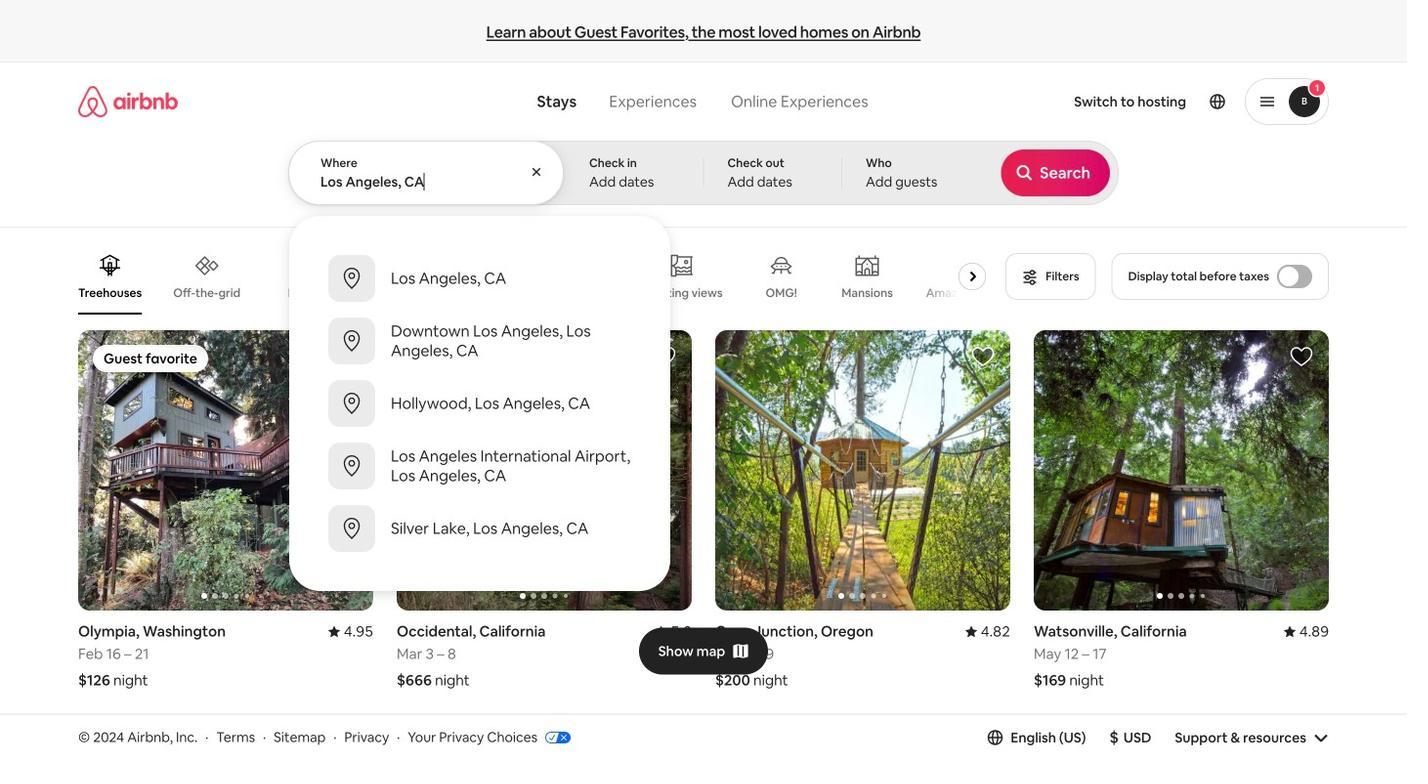 Task type: vqa. For each thing, say whether or not it's contained in the screenshot.
leftmost 23
no



Task type: describe. For each thing, give the bounding box(es) containing it.
2 add to wishlist: watsonville, california image from the top
[[1290, 744, 1314, 762]]

2 option from the top
[[289, 310, 671, 372]]

4 option from the top
[[289, 435, 671, 498]]

add to wishlist: cave junction, oregon image
[[972, 345, 995, 369]]

3 option from the top
[[289, 372, 671, 435]]

4.95 out of 5 average rating image
[[328, 623, 373, 641]]

4.89 out of 5 average rating image
[[1284, 623, 1329, 641]]

profile element
[[899, 63, 1329, 141]]

add to wishlist: occidental, california image
[[653, 345, 676, 369]]

5.0 out of 5 average rating image
[[656, 623, 692, 641]]

4.82 out of 5 average rating image
[[966, 623, 1011, 641]]

search suggestions list box
[[289, 232, 671, 576]]



Task type: locate. For each thing, give the bounding box(es) containing it.
add to wishlist: olympia, washington image
[[334, 345, 358, 369]]

1 vertical spatial add to wishlist: watsonville, california image
[[1290, 744, 1314, 762]]

what can we help you find? tab list
[[522, 80, 714, 123]]

None search field
[[288, 63, 1119, 591]]

Search destinations search field
[[321, 173, 534, 191]]

add to wishlist: santa cruz, california image
[[972, 744, 995, 762]]

1 option from the top
[[289, 247, 671, 310]]

0 vertical spatial add to wishlist: watsonville, california image
[[1290, 345, 1314, 369]]

5 option from the top
[[289, 498, 671, 560]]

add to wishlist: watsonville, california image
[[1290, 345, 1314, 369], [1290, 744, 1314, 762]]

option
[[289, 247, 671, 310], [289, 310, 671, 372], [289, 372, 671, 435], [289, 435, 671, 498], [289, 498, 671, 560]]

group
[[78, 239, 1008, 315], [78, 330, 373, 611], [397, 330, 692, 611], [716, 330, 1011, 611], [1034, 330, 1329, 611], [78, 729, 373, 762], [397, 729, 692, 762], [716, 729, 1011, 762], [1034, 729, 1329, 762]]

tab panel
[[288, 141, 1119, 591]]

1 add to wishlist: watsonville, california image from the top
[[1290, 345, 1314, 369]]



